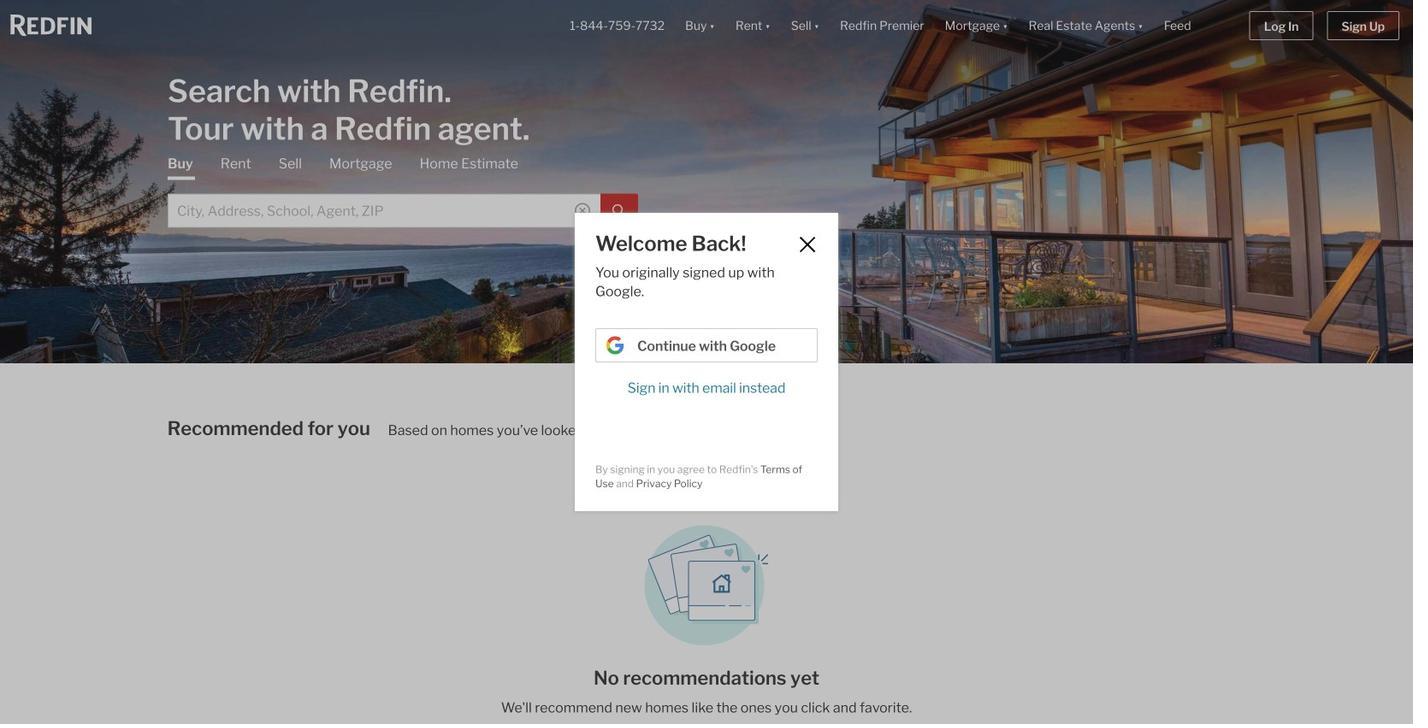 Task type: vqa. For each thing, say whether or not it's contained in the screenshot.
Welcome Back! element
yes



Task type: locate. For each thing, give the bounding box(es) containing it.
dialog
[[575, 213, 839, 512]]

tab list
[[168, 154, 638, 228]]

welcome back! element
[[596, 234, 791, 254]]



Task type: describe. For each thing, give the bounding box(es) containing it.
submit search image
[[613, 205, 627, 218]]

search input image
[[575, 203, 591, 219]]



